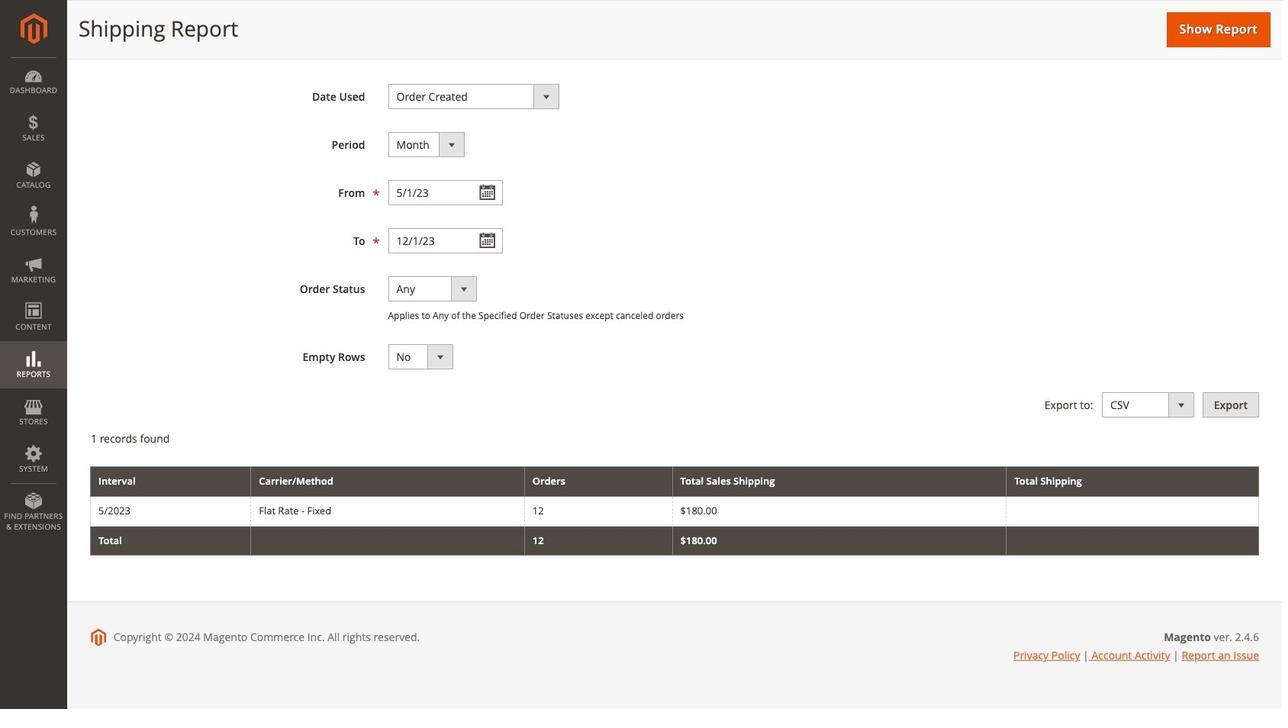 Task type: locate. For each thing, give the bounding box(es) containing it.
menu bar
[[0, 57, 67, 540]]

None text field
[[388, 228, 503, 253]]

None text field
[[388, 180, 503, 205]]



Task type: describe. For each thing, give the bounding box(es) containing it.
magento admin panel image
[[20, 13, 47, 44]]



